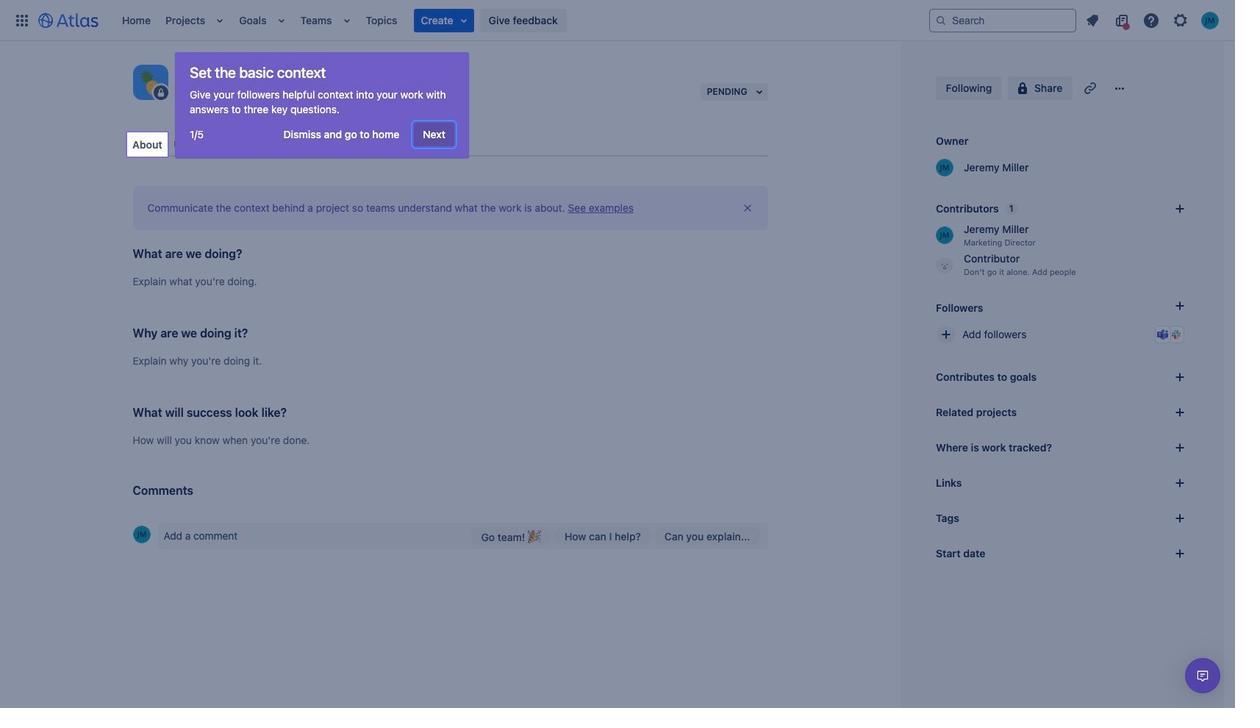 Task type: vqa. For each thing, say whether or not it's contained in the screenshot.
Add A Follower icon
yes



Task type: describe. For each thing, give the bounding box(es) containing it.
search image
[[935, 14, 947, 26]]

help image
[[1143, 11, 1160, 29]]

top element
[[9, 0, 929, 41]]

Search field
[[929, 8, 1077, 32]]



Task type: locate. For each thing, give the bounding box(es) containing it.
add a follower image
[[1171, 297, 1189, 315]]

list item
[[211, 0, 229, 41], [273, 0, 290, 41], [338, 0, 356, 41], [414, 8, 474, 32]]

list
[[115, 0, 929, 41], [1079, 8, 1227, 32]]

close banner image
[[742, 202, 753, 214]]

slack logo showing nan channels are connected to this project image
[[1171, 329, 1182, 340]]

open intercom messenger image
[[1194, 667, 1212, 685]]

add follower image
[[938, 326, 955, 343]]

msteams logo showing  channels are connected to this project image
[[1157, 329, 1169, 340]]

tab
[[221, 132, 280, 157]]

banner
[[0, 0, 1235, 41]]

1 horizontal spatial list
[[1079, 8, 1227, 32]]

None search field
[[929, 8, 1077, 32]]

list item inside 'list'
[[414, 8, 474, 32]]

0 horizontal spatial list
[[115, 0, 929, 41]]

tab list
[[127, 132, 774, 157]]



